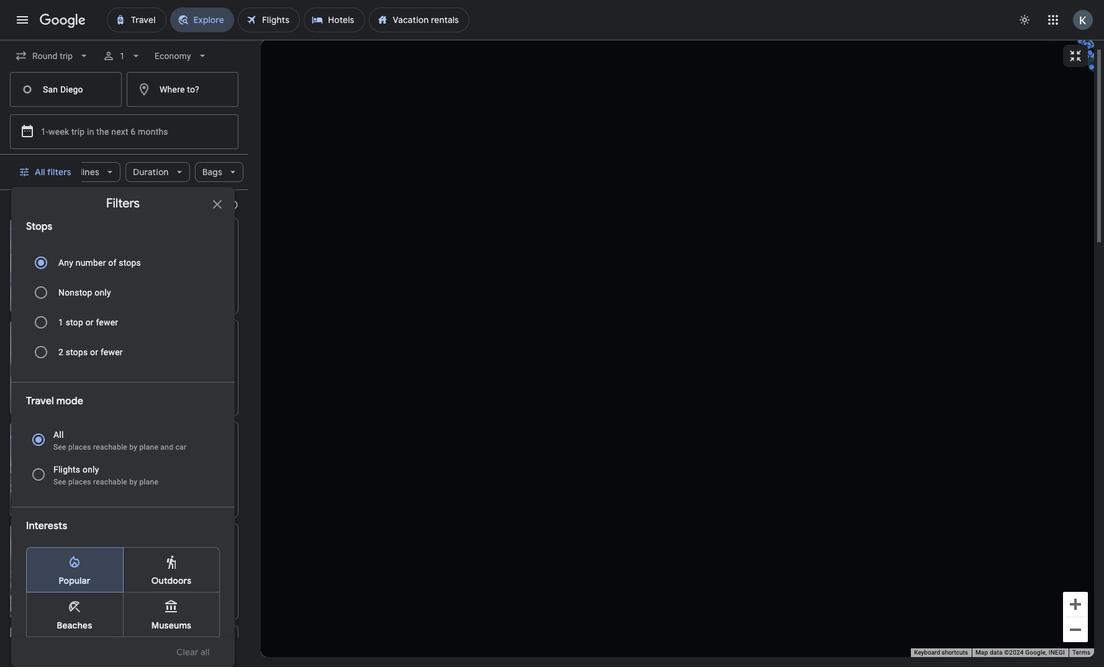 Task type: vqa. For each thing, say whether or not it's contained in the screenshot.
Asbury stops)
no



Task type: describe. For each thing, give the bounding box(es) containing it.
197 US dollars text field
[[209, 600, 228, 612]]

terms link
[[1073, 649, 1091, 656]]

months
[[138, 127, 168, 137]]

bags
[[202, 167, 222, 178]]

all filters button
[[11, 157, 81, 187]]

museums
[[152, 620, 192, 631]]

keyboard
[[915, 649, 941, 656]]

fewer for 1 stop or fewer
[[96, 318, 118, 328]]

$69
[[213, 369, 228, 380]]

1-week trip in the next 6 months
[[41, 127, 168, 137]]

all for all see places reachable by plane and car
[[53, 430, 64, 440]]

usd button
[[167, 643, 218, 662]]

170 US dollars text field
[[209, 498, 228, 510]]

only for nonstop
[[95, 288, 111, 298]]

map region
[[261, 40, 1095, 657]]

reachable inside all see places reachable by plane and car
[[93, 443, 127, 452]]

view smaller map image
[[1069, 48, 1084, 63]]

popular
[[59, 575, 90, 587]]

nonstop down and
[[152, 483, 182, 492]]

see inside flights only see places reachable by plane
[[53, 478, 66, 487]]

or for stops
[[90, 347, 98, 357]]

all filters
[[35, 167, 71, 178]]

main menu image
[[15, 12, 30, 27]]

car
[[176, 443, 187, 452]]

75 US dollars text field
[[213, 572, 228, 585]]

map
[[976, 649, 989, 656]]

results
[[199, 201, 223, 209]]

reachable inside flights only see places reachable by plane
[[93, 478, 127, 487]]

map data ©2024 google, inegi
[[976, 649, 1066, 656]]

2 min from the top
[[215, 585, 228, 594]]

any number of stops
[[58, 258, 141, 268]]

1 1 hr 36 min from the top
[[189, 382, 228, 390]]

or for stop
[[86, 318, 94, 328]]

2 1 hr 36 min from the top
[[189, 585, 228, 594]]

1 min from the top
[[215, 382, 228, 390]]

all for all filters
[[35, 167, 45, 178]]

moon
[[119, 534, 145, 546]]

flights only see places reachable by plane
[[53, 465, 159, 487]]

1 button
[[98, 41, 148, 71]]

travel
[[26, 395, 54, 408]]

1 hr from the top
[[195, 382, 202, 390]]

11 – 17
[[112, 547, 138, 556]]

stops
[[26, 221, 52, 233]]

about
[[155, 201, 176, 209]]

of
[[108, 258, 117, 268]]

airlines
[[68, 167, 99, 178]]

bay
[[148, 534, 165, 546]]

apr
[[98, 547, 110, 556]]

places inside flights only see places reachable by plane
[[68, 478, 91, 487]]

$170
[[209, 498, 228, 510]]

keyboard shortcuts
[[915, 649, 969, 656]]

travel mode
[[26, 395, 83, 408]]

duration button
[[125, 157, 190, 187]]

2 36 from the top
[[204, 585, 213, 594]]

loading results progress bar
[[0, 40, 1105, 42]]

1 feb from the top
[[98, 343, 110, 352]]

1-week trip in the next 6 months button
[[10, 114, 239, 149]]

in
[[87, 127, 94, 137]]

nonstop inside the stops option group
[[58, 288, 92, 298]]

outdoors
[[151, 575, 192, 587]]

interests
[[26, 520, 67, 533]]

2 stops or fewer
[[58, 347, 123, 357]]

fewer for 2 stops or fewer
[[101, 347, 123, 357]]

filters
[[106, 196, 140, 211]]

these
[[178, 201, 197, 209]]

google,
[[1026, 649, 1048, 656]]



Task type: locate. For each thing, give the bounding box(es) containing it.
0 vertical spatial stops
[[119, 258, 141, 268]]

only inside the stops option group
[[95, 288, 111, 298]]

see inside all see places reachable by plane and car
[[53, 443, 66, 452]]

travel mode option group
[[26, 423, 220, 492]]

2 plane from the top
[[140, 478, 159, 487]]

by down berkeley feb 17 – 24
[[129, 478, 137, 487]]

any
[[58, 258, 73, 268]]

filters
[[47, 167, 71, 178]]

inegi
[[1050, 649, 1066, 656]]

1 vertical spatial 17 – 24
[[112, 445, 138, 454]]

0 vertical spatial 36
[[204, 382, 213, 390]]

stops
[[119, 258, 141, 268], [66, 347, 88, 357]]

1 stop or fewer
[[58, 318, 118, 328]]

69 US dollars text field
[[213, 369, 228, 381]]

17 – 24 down berkeley
[[112, 445, 138, 454]]

about these results image
[[218, 190, 248, 220]]

1 vertical spatial fewer
[[101, 347, 123, 357]]

feb inside berkeley feb 17 – 24
[[98, 445, 110, 454]]

berkeley feb 17 – 24
[[98, 432, 138, 454]]

next
[[111, 127, 128, 137]]

1 plane from the top
[[140, 443, 159, 452]]

only down the any number of stops
[[95, 288, 111, 298]]

nonstop only
[[58, 288, 111, 298]]

1 reachable from the top
[[93, 443, 127, 452]]

1 inside the stops option group
[[58, 318, 63, 328]]

or right stop
[[86, 318, 94, 328]]

flights
[[53, 465, 80, 475]]

0 vertical spatial by
[[129, 443, 137, 452]]

1 hr 36 min down $75
[[189, 585, 228, 594]]

1 horizontal spatial all
[[53, 430, 64, 440]]

see down flights
[[53, 478, 66, 487]]

1 inside popup button
[[120, 51, 125, 61]]

2
[[58, 347, 63, 357]]

reachable up flights only see places reachable by plane
[[93, 443, 127, 452]]

or down 1 stop or fewer
[[90, 347, 98, 357]]

number
[[76, 258, 106, 268]]

min down 69 us dollars text box
[[215, 382, 228, 390]]

hr
[[195, 382, 202, 390], [195, 585, 202, 594]]

2 places from the top
[[68, 478, 91, 487]]

plane
[[140, 443, 159, 452], [140, 478, 159, 487]]

1 36 from the top
[[204, 382, 213, 390]]

1 vertical spatial feb
[[98, 445, 110, 454]]

week
[[49, 127, 69, 137]]

reachable
[[93, 443, 127, 452], [93, 478, 127, 487]]

feb down berkeley
[[98, 445, 110, 454]]

by inside all see places reachable by plane and car
[[129, 443, 137, 452]]

©2024
[[1005, 649, 1025, 656]]

2 by from the top
[[129, 478, 137, 487]]

0 vertical spatial only
[[95, 288, 111, 298]]

berkeley
[[98, 432, 138, 444]]

6
[[131, 127, 136, 137]]

0 horizontal spatial all
[[35, 167, 45, 178]]

stops right of
[[119, 258, 141, 268]]

min
[[215, 382, 228, 390], [215, 585, 228, 594]]

about these results
[[155, 201, 223, 209]]

feb
[[98, 343, 110, 352], [98, 445, 110, 454]]

1 vertical spatial min
[[215, 585, 228, 594]]

1 vertical spatial reachable
[[93, 478, 127, 487]]

1 17 – 24 from the top
[[112, 343, 138, 352]]

1 horizontal spatial stops
[[119, 258, 141, 268]]

1 vertical spatial hr
[[195, 585, 202, 594]]

17 – 24 down 1 stop or fewer
[[112, 343, 138, 352]]

shortcuts
[[942, 649, 969, 656]]

by inside flights only see places reachable by plane
[[129, 478, 137, 487]]

1 vertical spatial stops
[[66, 347, 88, 357]]

0 vertical spatial hr
[[195, 382, 202, 390]]

airlines button
[[61, 157, 121, 187]]

places down flights
[[68, 478, 91, 487]]

sausalito
[[98, 636, 140, 648]]

17 – 24 inside berkeley feb 17 – 24
[[112, 445, 138, 454]]

2 17 – 24 from the top
[[112, 445, 138, 454]]

0 vertical spatial feb
[[98, 343, 110, 352]]

None text field
[[10, 72, 122, 107]]

nonstop up and
[[152, 382, 182, 390]]

all down 'travel mode'
[[53, 430, 64, 440]]

1 vertical spatial 36
[[204, 585, 213, 594]]

usd
[[190, 647, 208, 658]]

duration
[[133, 167, 169, 178]]

only
[[95, 288, 111, 298], [83, 465, 99, 475]]

36 up $197
[[204, 585, 213, 594]]

data
[[991, 649, 1003, 656]]

bags button
[[195, 157, 244, 187]]

stops option group
[[26, 248, 220, 367]]

2 hr from the top
[[195, 585, 202, 594]]

1 by from the top
[[129, 443, 137, 452]]

1 hr 36 min down 69 us dollars text box
[[189, 382, 228, 390]]

nonstop
[[58, 288, 92, 298], [152, 382, 182, 390], [152, 483, 182, 492], [152, 585, 182, 594]]

fewer up feb 17 – 24
[[96, 318, 118, 328]]

feb down 1 stop or fewer
[[98, 343, 110, 352]]

places inside all see places reachable by plane and car
[[68, 443, 91, 452]]

trip
[[71, 127, 85, 137]]

by
[[129, 443, 137, 452], [129, 478, 137, 487]]

and
[[161, 443, 174, 452]]

mode
[[56, 395, 83, 408]]

nonstop up stop
[[58, 288, 92, 298]]

close dialog image
[[210, 197, 225, 212]]

$197
[[209, 600, 228, 612]]

1 vertical spatial only
[[83, 465, 99, 475]]

None field
[[10, 45, 95, 67], [150, 45, 214, 67], [10, 45, 95, 67], [150, 45, 214, 67]]

2 see from the top
[[53, 478, 66, 487]]

0 vertical spatial min
[[215, 382, 228, 390]]

all left filters
[[35, 167, 45, 178]]

beaches
[[57, 620, 92, 631]]

see up flights
[[53, 443, 66, 452]]

1 vertical spatial see
[[53, 478, 66, 487]]

terms
[[1073, 649, 1091, 656]]

0 vertical spatial or
[[86, 318, 94, 328]]

apr 11 – 17
[[98, 547, 138, 556]]

fewer down 1 stop or fewer
[[101, 347, 123, 357]]

36 down 69 us dollars text box
[[204, 382, 213, 390]]

36
[[204, 382, 213, 390], [204, 585, 213, 594]]

1 vertical spatial by
[[129, 478, 137, 487]]

sausalito button
[[10, 625, 239, 667]]

half moon bay
[[98, 534, 165, 546]]

all see places reachable by plane and car
[[53, 430, 187, 452]]

change appearance image
[[1010, 5, 1040, 35]]

keyboard shortcuts button
[[915, 649, 969, 658]]

plane inside all see places reachable by plane and car
[[140, 443, 159, 452]]

only right flights
[[83, 465, 99, 475]]

nonstop up museums
[[152, 585, 182, 594]]

0 vertical spatial reachable
[[93, 443, 127, 452]]

0 vertical spatial fewer
[[96, 318, 118, 328]]

min down $75
[[215, 585, 228, 594]]

1 hr 36 min
[[189, 382, 228, 390], [189, 585, 228, 594]]

plane inside flights only see places reachable by plane
[[140, 478, 159, 487]]

all inside all see places reachable by plane and car
[[53, 430, 64, 440]]

interests option group
[[26, 547, 220, 667]]

1 vertical spatial places
[[68, 478, 91, 487]]

reachable down berkeley feb 17 – 24
[[93, 478, 127, 487]]

1 vertical spatial 1 hr 36 min
[[189, 585, 228, 594]]

1 vertical spatial all
[[53, 430, 64, 440]]

0 vertical spatial all
[[35, 167, 45, 178]]

half
[[98, 534, 116, 546]]

0 vertical spatial places
[[68, 443, 91, 452]]

only for flights
[[83, 465, 99, 475]]

1 places from the top
[[68, 443, 91, 452]]

1-
[[41, 127, 49, 137]]

places
[[68, 443, 91, 452], [68, 478, 91, 487]]

or
[[86, 318, 94, 328], [90, 347, 98, 357]]

$75
[[213, 573, 228, 584]]

stop
[[66, 318, 83, 328]]

stops right 2
[[66, 347, 88, 357]]

Where to? text field
[[127, 72, 239, 107]]

fewer
[[96, 318, 118, 328], [101, 347, 123, 357]]

0 horizontal spatial stops
[[66, 347, 88, 357]]

see
[[53, 443, 66, 452], [53, 478, 66, 487]]

2 feb from the top
[[98, 445, 110, 454]]

0 vertical spatial 17 – 24
[[112, 343, 138, 352]]

1
[[120, 51, 125, 61], [58, 318, 63, 328], [189, 382, 193, 390], [189, 585, 193, 594]]

only inside flights only see places reachable by plane
[[83, 465, 99, 475]]

1 vertical spatial or
[[90, 347, 98, 357]]

0 vertical spatial see
[[53, 443, 66, 452]]

all inside button
[[35, 167, 45, 178]]

0 vertical spatial plane
[[140, 443, 159, 452]]

0 vertical spatial 1 hr 36 min
[[189, 382, 228, 390]]

17 – 24
[[112, 343, 138, 352], [112, 445, 138, 454]]

all
[[35, 167, 45, 178], [53, 430, 64, 440]]

1 see from the top
[[53, 443, 66, 452]]

by left and
[[129, 443, 137, 452]]

places up flights
[[68, 443, 91, 452]]

2 reachable from the top
[[93, 478, 127, 487]]

1 vertical spatial plane
[[140, 478, 159, 487]]

the
[[96, 127, 109, 137]]

feb 17 – 24
[[98, 343, 138, 352]]



